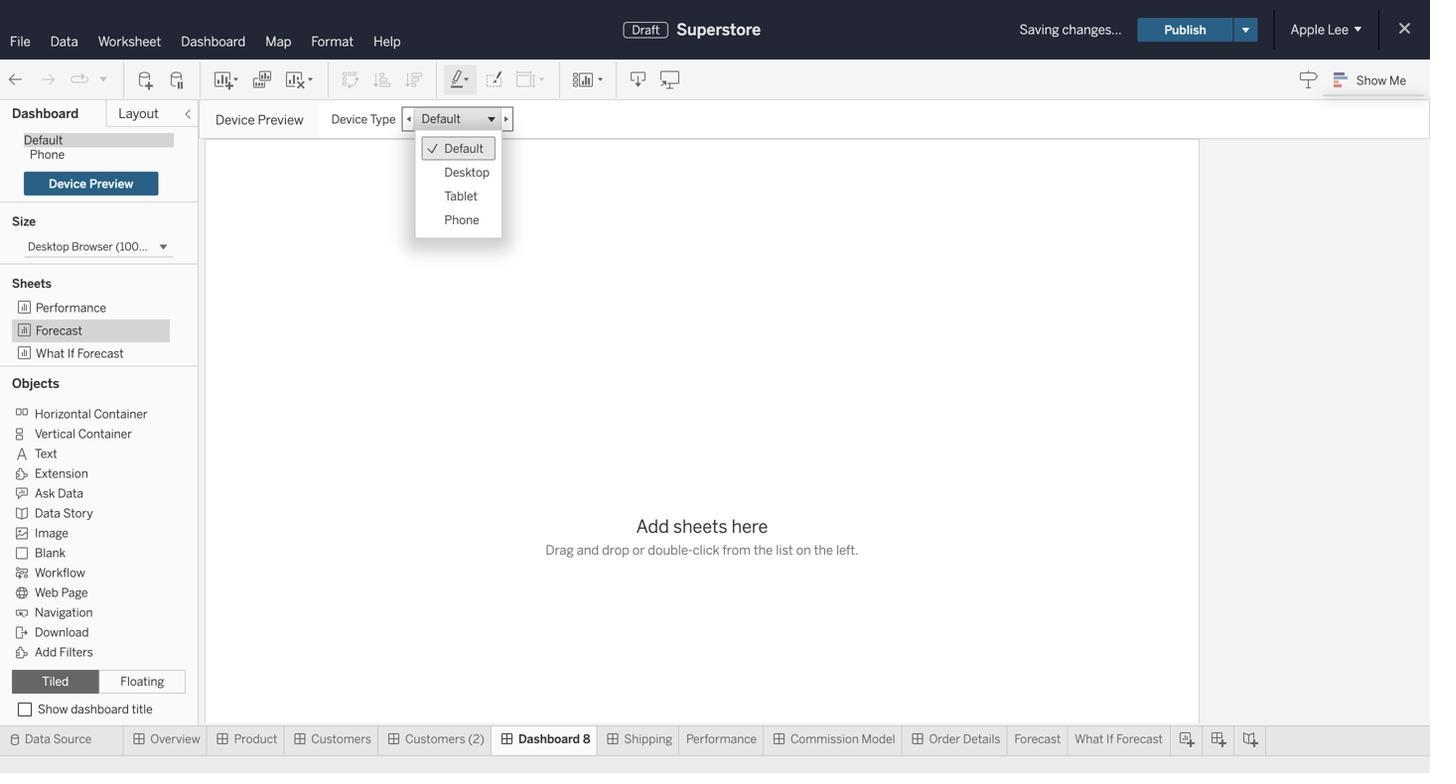Task type: vqa. For each thing, say whether or not it's contained in the screenshot.
733,215
no



Task type: locate. For each thing, give the bounding box(es) containing it.
navigation option
[[12, 602, 157, 622]]

download image
[[629, 70, 649, 90]]

performance inside list box
[[36, 301, 106, 315]]

show down "tiled"
[[38, 703, 68, 717]]

list box
[[416, 131, 502, 238], [12, 297, 186, 365]]

0 vertical spatial performance
[[36, 301, 106, 315]]

option
[[12, 662, 157, 682]]

add
[[636, 516, 669, 538], [35, 645, 57, 660]]

what
[[36, 347, 65, 361], [1075, 732, 1104, 747]]

ask data option
[[12, 483, 157, 503]]

phone
[[30, 147, 65, 162], [444, 213, 479, 227]]

workflow
[[35, 566, 85, 580]]

commission model
[[791, 732, 895, 747]]

1 horizontal spatial preview
[[258, 112, 304, 128]]

what inside list box
[[36, 347, 65, 361]]

add down the "download"
[[35, 645, 57, 660]]

show inside "show me" button
[[1356, 73, 1387, 88]]

extension option
[[12, 463, 157, 483]]

0 horizontal spatial add
[[35, 645, 57, 660]]

data up replay animation icon
[[50, 34, 78, 50]]

add inside option
[[35, 645, 57, 660]]

0 horizontal spatial customers
[[311, 732, 371, 747]]

default down redo icon on the top of the page
[[24, 133, 63, 147]]

objects list box
[[12, 398, 186, 682]]

0 vertical spatial show
[[1356, 73, 1387, 88]]

vertical container option
[[12, 424, 157, 443]]

0 horizontal spatial device
[[49, 177, 86, 191]]

0 vertical spatial dashboard
[[181, 34, 246, 50]]

data for data source
[[25, 732, 51, 747]]

help
[[374, 34, 401, 50]]

0 vertical spatial list box
[[416, 131, 502, 238]]

1 vertical spatial show
[[38, 703, 68, 717]]

horizontal
[[35, 407, 91, 421]]

show for show dashboard title
[[38, 703, 68, 717]]

clear sheet image
[[284, 70, 316, 90]]

publish
[[1164, 23, 1206, 37]]

text option
[[12, 443, 157, 463]]

new data source image
[[136, 70, 156, 90]]

device preview button
[[24, 172, 158, 196]]

0 vertical spatial container
[[94, 407, 148, 421]]

0 horizontal spatial what if forecast
[[36, 347, 124, 361]]

double-
[[648, 543, 693, 558]]

type
[[370, 112, 396, 126]]

tiled
[[42, 675, 69, 689]]

1 vertical spatial device preview
[[49, 177, 133, 191]]

0 horizontal spatial preview
[[89, 177, 133, 191]]

add up or
[[636, 516, 669, 538]]

the left "list"
[[754, 543, 773, 558]]

saving changes...
[[1020, 22, 1122, 38]]

publish button
[[1138, 18, 1233, 42]]

2 the from the left
[[814, 543, 833, 558]]

device preview
[[216, 112, 304, 128], [49, 177, 133, 191]]

preview up desktop browser (1000 x 800)
[[89, 177, 133, 191]]

download
[[35, 626, 89, 640]]

1 the from the left
[[754, 543, 773, 558]]

image
[[35, 526, 69, 541]]

dashboard 8
[[518, 732, 590, 747]]

device preview down duplicate image
[[216, 112, 304, 128]]

phone inside default desktop tablet phone
[[444, 213, 479, 227]]

default inside popup button
[[422, 112, 461, 126]]

1 vertical spatial list box
[[12, 297, 186, 365]]

apple
[[1291, 22, 1325, 38]]

1 horizontal spatial desktop
[[444, 165, 490, 180]]

phone up device preview button
[[30, 147, 65, 162]]

container for horizontal container
[[94, 407, 148, 421]]

container inside option
[[94, 407, 148, 421]]

forecast
[[36, 324, 82, 338], [77, 347, 124, 361], [1014, 732, 1061, 747], [1116, 732, 1163, 747]]

1 vertical spatial container
[[78, 427, 132, 441]]

default desktop tablet phone
[[444, 141, 490, 227]]

preview down duplicate image
[[258, 112, 304, 128]]

drag
[[546, 543, 574, 558]]

worksheet
[[98, 34, 161, 50]]

data
[[50, 34, 78, 50], [58, 486, 83, 501], [35, 506, 60, 521], [25, 732, 51, 747]]

2 vertical spatial dashboard
[[518, 732, 580, 747]]

ask
[[35, 486, 55, 501]]

show
[[1356, 73, 1387, 88], [38, 703, 68, 717]]

web page
[[35, 586, 88, 600]]

0 horizontal spatial what
[[36, 347, 65, 361]]

show me
[[1356, 73, 1406, 88]]

container
[[94, 407, 148, 421], [78, 427, 132, 441]]

the right on
[[814, 543, 833, 558]]

performance down sheets
[[36, 301, 106, 315]]

navigation
[[35, 606, 93, 620]]

0 vertical spatial what
[[36, 347, 65, 361]]

default for default phone
[[24, 133, 63, 147]]

default inside default desktop tablet phone
[[444, 141, 484, 156]]

device preview inside button
[[49, 177, 133, 191]]

browser
[[72, 240, 113, 254]]

default for default desktop tablet phone
[[444, 141, 484, 156]]

format
[[311, 34, 354, 50]]

data guide image
[[1299, 70, 1319, 89]]

0 horizontal spatial device preview
[[49, 177, 133, 191]]

desktop up 'tablet'
[[444, 165, 490, 180]]

1 vertical spatial what if forecast
[[1075, 732, 1163, 747]]

default down "highlight" icon
[[422, 112, 461, 126]]

extension
[[35, 467, 88, 481]]

default
[[422, 112, 461, 126], [24, 133, 63, 147], [444, 141, 484, 156]]

map
[[265, 34, 291, 50]]

0 vertical spatial add
[[636, 516, 669, 538]]

format workbook image
[[484, 70, 504, 90]]

1 vertical spatial desktop
[[28, 240, 69, 254]]

0 horizontal spatial show
[[38, 703, 68, 717]]

customers for customers (2)
[[405, 732, 465, 747]]

dashboard
[[181, 34, 246, 50], [12, 106, 79, 122], [518, 732, 580, 747]]

0 horizontal spatial the
[[754, 543, 773, 558]]

1 horizontal spatial show
[[1356, 73, 1387, 88]]

me
[[1389, 73, 1406, 88]]

horizontal container
[[35, 407, 148, 421]]

2 customers from the left
[[405, 732, 465, 747]]

1 vertical spatial if
[[1106, 732, 1114, 747]]

customers
[[311, 732, 371, 747], [405, 732, 465, 747]]

device down new worksheet image
[[216, 112, 255, 128]]

0 horizontal spatial performance
[[36, 301, 106, 315]]

commission
[[791, 732, 859, 747]]

show left me
[[1356, 73, 1387, 88]]

1 horizontal spatial list box
[[416, 131, 502, 238]]

phone down 'tablet'
[[444, 213, 479, 227]]

data inside data story option
[[35, 506, 60, 521]]

desktop down the size at the left top of the page
[[28, 240, 69, 254]]

dashboard up new worksheet image
[[181, 34, 246, 50]]

1 horizontal spatial phone
[[444, 213, 479, 227]]

floating
[[120, 675, 164, 689]]

data down ask
[[35, 506, 60, 521]]

1 vertical spatial phone
[[444, 213, 479, 227]]

1 horizontal spatial the
[[814, 543, 833, 558]]

data inside ask data option
[[58, 486, 83, 501]]

0 vertical spatial desktop
[[444, 165, 490, 180]]

1 vertical spatial what
[[1075, 732, 1104, 747]]

add filters option
[[12, 642, 157, 662]]

add for sheets
[[636, 516, 669, 538]]

what if forecast
[[36, 347, 124, 361], [1075, 732, 1163, 747]]

dashboard up 'default phone'
[[12, 106, 79, 122]]

default inside 'default phone'
[[24, 133, 63, 147]]

product
[[234, 732, 277, 747]]

container inside 'option'
[[78, 427, 132, 441]]

0 vertical spatial what if forecast
[[36, 347, 124, 361]]

open and edit this workbook in tableau desktop image
[[660, 70, 680, 90]]

1 customers from the left
[[311, 732, 371, 747]]

container down horizontal container
[[78, 427, 132, 441]]

customers right product at the left bottom of page
[[311, 732, 371, 747]]

1 vertical spatial dashboard
[[12, 106, 79, 122]]

0 vertical spatial device preview
[[216, 112, 304, 128]]

1 horizontal spatial customers
[[405, 732, 465, 747]]

1 vertical spatial performance
[[686, 732, 757, 747]]

text
[[35, 447, 57, 461]]

the
[[754, 543, 773, 558], [814, 543, 833, 558]]

vertical
[[35, 427, 75, 441]]

0 vertical spatial if
[[67, 347, 75, 361]]

sheets
[[673, 516, 728, 538]]

default button
[[415, 108, 501, 131]]

click
[[693, 543, 720, 558]]

add inside the add sheets here drag and drop or double-click from the list on the left.
[[636, 516, 669, 538]]

performance right shipping
[[686, 732, 757, 747]]

device down 'default phone'
[[49, 177, 86, 191]]

preview
[[258, 112, 304, 128], [89, 177, 133, 191]]

performance
[[36, 301, 106, 315], [686, 732, 757, 747]]

list box containing default
[[416, 131, 502, 238]]

device left type
[[331, 112, 368, 126]]

show dashboard title
[[38, 703, 153, 717]]

customers left (2) at the left
[[405, 732, 465, 747]]

default down default popup button
[[444, 141, 484, 156]]

data for data story
[[35, 506, 60, 521]]

1 horizontal spatial add
[[636, 516, 669, 538]]

blank
[[35, 546, 66, 560]]

from
[[723, 543, 751, 558]]

data story option
[[12, 503, 157, 523]]

title
[[132, 703, 153, 717]]

0 horizontal spatial list box
[[12, 297, 186, 365]]

0 vertical spatial phone
[[30, 147, 65, 162]]

1 horizontal spatial device
[[216, 112, 255, 128]]

device
[[331, 112, 368, 126], [216, 112, 255, 128], [49, 177, 86, 191]]

container up the vertical container 'option'
[[94, 407, 148, 421]]

image option
[[12, 523, 157, 543]]

2 horizontal spatial dashboard
[[518, 732, 580, 747]]

data up data story
[[58, 486, 83, 501]]

dashboard left 8 at the left bottom of page
[[518, 732, 580, 747]]

1 vertical spatial preview
[[89, 177, 133, 191]]

1 horizontal spatial device preview
[[216, 112, 304, 128]]

data left source
[[25, 732, 51, 747]]

desktop
[[444, 165, 490, 180], [28, 240, 69, 254]]

device inside button
[[49, 177, 86, 191]]

device preview down 'default phone'
[[49, 177, 133, 191]]

1 vertical spatial add
[[35, 645, 57, 660]]

drop
[[602, 543, 629, 558]]

0 horizontal spatial if
[[67, 347, 75, 361]]

0 horizontal spatial phone
[[30, 147, 65, 162]]

x
[[148, 240, 154, 254]]

1 horizontal spatial what if forecast
[[1075, 732, 1163, 747]]

if
[[67, 347, 75, 361], [1106, 732, 1114, 747]]

download option
[[12, 622, 157, 642]]

tablet
[[444, 189, 478, 203]]



Task type: describe. For each thing, give the bounding box(es) containing it.
horizontal container option
[[12, 404, 157, 424]]

data story
[[35, 506, 93, 521]]

1 horizontal spatial what
[[1075, 732, 1104, 747]]

0 horizontal spatial dashboard
[[12, 106, 79, 122]]

web page option
[[12, 582, 157, 602]]

collapse image
[[182, 108, 194, 120]]

file
[[10, 34, 30, 50]]

data for data
[[50, 34, 78, 50]]

order
[[929, 732, 960, 747]]

togglestate option group
[[12, 670, 186, 694]]

filters
[[59, 645, 93, 660]]

objects
[[12, 376, 59, 392]]

redo image
[[38, 70, 58, 90]]

highlight image
[[449, 70, 472, 90]]

size
[[12, 215, 36, 229]]

pause auto updates image
[[168, 70, 188, 90]]

details
[[963, 732, 1001, 747]]

fit image
[[515, 70, 547, 90]]

container for vertical container
[[78, 427, 132, 441]]

0 horizontal spatial desktop
[[28, 240, 69, 254]]

sort descending image
[[404, 70, 424, 90]]

swap rows and columns image
[[341, 70, 361, 90]]

layout
[[118, 106, 159, 122]]

overview
[[150, 732, 200, 747]]

preview inside button
[[89, 177, 133, 191]]

(1000
[[116, 240, 146, 254]]

lee
[[1328, 22, 1349, 38]]

replay animation image
[[97, 73, 109, 85]]

list box containing performance
[[12, 297, 186, 365]]

blank option
[[12, 543, 157, 563]]

new worksheet image
[[213, 70, 240, 90]]

apple lee
[[1291, 22, 1349, 38]]

or
[[632, 543, 645, 558]]

workflow option
[[12, 563, 157, 582]]

data source
[[25, 732, 92, 747]]

800)
[[156, 240, 182, 254]]

ask data
[[35, 486, 83, 501]]

add for filters
[[35, 645, 57, 660]]

2 horizontal spatial device
[[331, 112, 368, 126]]

draft
[[632, 23, 660, 37]]

source
[[53, 732, 92, 747]]

saving
[[1020, 22, 1059, 38]]

superstore
[[677, 20, 761, 39]]

show for show me
[[1356, 73, 1387, 88]]

shipping
[[624, 732, 672, 747]]

show/hide cards image
[[572, 70, 604, 90]]

8
[[583, 732, 590, 747]]

0 vertical spatial preview
[[258, 112, 304, 128]]

add sheets here drag and drop or double-click from the list on the left.
[[546, 516, 859, 558]]

story
[[63, 506, 93, 521]]

what if forecast inside list box
[[36, 347, 124, 361]]

list
[[776, 543, 793, 558]]

sort ascending image
[[372, 70, 392, 90]]

web
[[35, 586, 59, 600]]

changes...
[[1062, 22, 1122, 38]]

1 horizontal spatial performance
[[686, 732, 757, 747]]

desktop browser (1000 x 800)
[[28, 240, 182, 254]]

option inside the objects list box
[[12, 662, 157, 682]]

1 horizontal spatial dashboard
[[181, 34, 246, 50]]

duplicate image
[[252, 70, 272, 90]]

(2)
[[468, 732, 485, 747]]

replay animation image
[[70, 70, 89, 90]]

page
[[61, 586, 88, 600]]

left.
[[836, 543, 859, 558]]

undo image
[[6, 70, 26, 90]]

device type
[[331, 112, 396, 126]]

customers for customers
[[311, 732, 371, 747]]

on
[[796, 543, 811, 558]]

model
[[862, 732, 895, 747]]

and
[[577, 543, 599, 558]]

if inside list box
[[67, 347, 75, 361]]

show me button
[[1325, 65, 1424, 95]]

1 horizontal spatial if
[[1106, 732, 1114, 747]]

default phone
[[24, 133, 65, 162]]

sheets
[[12, 277, 52, 291]]

vertical container
[[35, 427, 132, 441]]

customers (2)
[[405, 732, 485, 747]]

phone inside 'default phone'
[[30, 147, 65, 162]]

order details
[[929, 732, 1001, 747]]

add filters
[[35, 645, 93, 660]]

here
[[732, 516, 768, 538]]

dashboard
[[71, 703, 129, 717]]

default for default
[[422, 112, 461, 126]]



